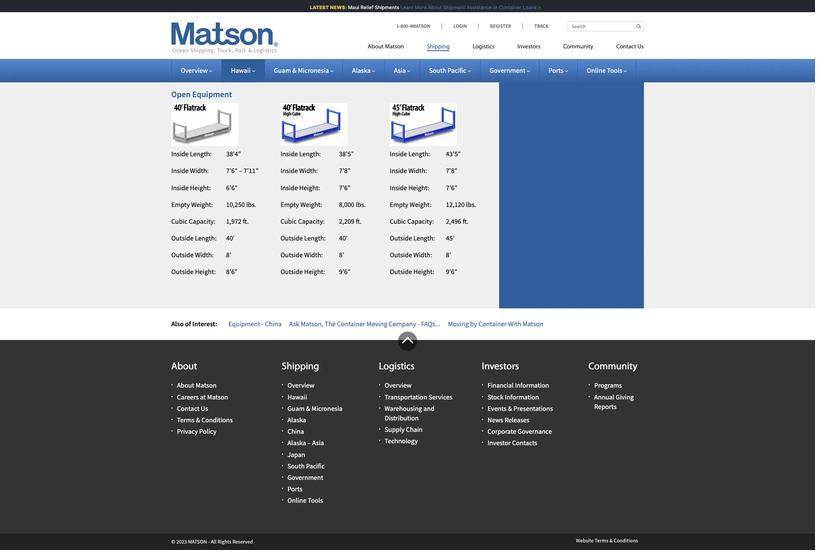 Task type: locate. For each thing, give the bounding box(es) containing it.
1 vertical spatial online tools link
[[288, 496, 323, 505]]

hawaii link down the cargo on the top left of page
[[231, 66, 255, 75]]

about matson link up careers at matson link
[[177, 381, 217, 390]]

1 horizontal spatial inside width:
[[281, 166, 318, 175]]

footer
[[0, 332, 815, 550]]

3 cubic capacity: from the left
[[390, 217, 434, 226]]

outside height:
[[171, 6, 216, 15], [281, 6, 325, 15], [171, 267, 216, 276], [281, 267, 325, 276], [390, 267, 435, 276]]

2 40′ from the left
[[339, 234, 348, 243]]

micronesia inside overview hawaii guam & micronesia alaska china alaska – asia japan south pacific government ports online tools
[[312, 404, 343, 413]]

weight: left 8,000
[[301, 200, 322, 209]]

1 - from the left
[[262, 320, 264, 328]]

hawaii down the cargo on the top left of page
[[231, 66, 251, 75]]

ask matson, the container moving company - faqs... link
[[289, 320, 441, 328]]

capacity: left 2,209
[[298, 217, 325, 226]]

4matson down latest news: maui relief shipments learn more about shipment assistance or container loans >
[[410, 23, 430, 29]]

lbs. right 8,000
[[356, 200, 366, 209]]

1 40′ from the left
[[226, 234, 235, 243]]

china
[[265, 320, 282, 328], [288, 427, 304, 436]]

hawaii up free
[[328, 31, 347, 39]]

open
[[171, 89, 191, 99]]

ft. right 1,972
[[243, 217, 249, 226]]

maui
[[344, 4, 355, 10]]

us inside top menu "navigation"
[[638, 44, 644, 50]]

about matson link for careers at matson link
[[177, 381, 217, 390]]

1 outside width: from the left
[[171, 251, 214, 259]]

logistics inside top menu "navigation"
[[473, 44, 495, 50]]

1,972
[[226, 217, 242, 226]]

1 horizontal spatial south
[[429, 66, 447, 75]]

1 vertical spatial –
[[308, 439, 311, 447]]

& inside overview hawaii guam & micronesia alaska china alaska – asia japan south pacific government ports online tools
[[306, 404, 310, 413]]

stock
[[488, 393, 504, 401]]

1- right call
[[380, 42, 385, 50]]

10,250 lbs.
[[226, 200, 257, 209]]

information up events & presentations 'link'
[[505, 393, 539, 401]]

40′ down 1,972
[[226, 234, 235, 243]]

inside length: for 38'5″
[[281, 150, 321, 158]]

ports down the 'japan' 'link'
[[288, 485, 303, 493]]

china left ask
[[265, 320, 282, 328]]

or right the assistance
[[489, 4, 494, 10]]

1 moving from the left
[[367, 320, 388, 328]]

1 cubic from the left
[[171, 217, 188, 226]]

ft. right 2,209
[[356, 217, 362, 226]]

contact us link
[[605, 40, 644, 56], [177, 404, 208, 413]]

lbs. for 8,000 lbs.
[[356, 200, 366, 209]]

moving left company
[[367, 320, 388, 328]]

2 inside width: from the left
[[281, 166, 318, 175]]

ports inside overview hawaii guam & micronesia alaska china alaska – asia japan south pacific government ports online tools
[[288, 485, 303, 493]]

2 capacity: from the left
[[298, 217, 325, 226]]

government link down the 'japan' 'link'
[[288, 473, 323, 482]]

0 vertical spatial ports link
[[549, 66, 568, 75]]

2 7'8″ from the left
[[446, 166, 458, 175]]

online
[[587, 66, 606, 75], [288, 496, 307, 505]]

return
[[171, 71, 191, 80]]

- left the faqs...
[[418, 320, 420, 328]]

guam & micronesia link for hawaii link associated with china link on the left of the page
[[288, 404, 343, 413]]

investor contacts link
[[488, 439, 538, 447]]

2 horizontal spatial inside length:
[[390, 150, 430, 158]]

asia link
[[394, 66, 411, 75]]

2 outside length: from the left
[[281, 234, 326, 243]]

presentations
[[514, 404, 553, 413]]

2 weight: from the left
[[301, 200, 322, 209]]

learn more about shipment assistance or container loans > link
[[397, 4, 537, 10]]

guam down 'from'
[[274, 66, 291, 75]]

8′ for 1,972 ft.
[[226, 251, 231, 259]]

cubic for 2,209 ft.
[[281, 217, 297, 226]]

1 empty from the left
[[171, 200, 190, 209]]

lbs. right 10,250
[[246, 200, 257, 209]]

0 horizontal spatial china
[[265, 320, 282, 328]]

7'6″ up 6'6″ on the left top
[[226, 166, 238, 175]]

3 weight: from the left
[[410, 200, 432, 209]]

contact us link down careers
[[177, 404, 208, 413]]

guam & micronesia link up china link on the left of the page
[[288, 404, 343, 413]]

0 horizontal spatial logistics
[[379, 362, 415, 372]]

matson right at
[[207, 393, 228, 401]]

with
[[508, 320, 521, 328]]

2 cubic from the left
[[281, 217, 297, 226]]

inside length: down 40' flatrack hi-cube image
[[281, 150, 321, 158]]

corporate governance link
[[488, 427, 552, 436]]

hawaii up china link on the left of the page
[[288, 393, 307, 401]]

cubic capacity: for 2,496 ft.
[[390, 217, 434, 226]]

0 vertical spatial –
[[239, 166, 242, 175]]

weight: for 10,250 lbs.
[[191, 200, 213, 209]]

0 horizontal spatial contact us link
[[177, 404, 208, 413]]

2 horizontal spatial empty weight:
[[390, 200, 432, 209]]

temperature-
[[171, 42, 209, 50]]

2 inside length: from the left
[[281, 150, 321, 158]]

to learn more about refrigerated container shipping to hawaii temperature-sensitive cargo to or from hawaii, or to get a free quote, call 1-800-4matson today.
[[171, 31, 445, 50]]

shipping
[[427, 44, 450, 50], [282, 362, 319, 372]]

0 horizontal spatial empty weight:
[[171, 200, 213, 209]]

800-
[[401, 23, 410, 29], [385, 42, 398, 50]]

0 horizontal spatial 7'8″
[[339, 166, 351, 175]]

logistics down "backtop" image at bottom
[[379, 362, 415, 372]]

1 horizontal spatial 8′
[[339, 251, 344, 259]]

matson
[[385, 44, 404, 50], [523, 320, 544, 328], [196, 381, 217, 390], [207, 393, 228, 401]]

tools inside overview hawaii guam & micronesia alaska china alaska – asia japan south pacific government ports online tools
[[308, 496, 323, 505]]

None search field
[[568, 21, 644, 31]]

hawaii
[[328, 31, 347, 39], [231, 66, 251, 75], [288, 393, 307, 401]]

section
[[490, 0, 654, 309]]

outside
[[171, 6, 194, 15], [281, 6, 303, 15], [171, 234, 194, 243], [281, 234, 303, 243], [390, 234, 412, 243], [171, 251, 194, 259], [281, 251, 303, 259], [390, 251, 412, 259], [171, 267, 194, 276], [281, 267, 303, 276], [390, 267, 412, 276]]

3 ft. from the left
[[463, 217, 469, 226]]

capacity: left 1,972
[[189, 217, 216, 226]]

us down search image on the right top of the page
[[638, 44, 644, 50]]

800- right call
[[385, 42, 398, 50]]

weight: left 12,120
[[410, 200, 432, 209]]

hawaii link up china link on the left of the page
[[288, 393, 307, 401]]

south inside overview hawaii guam & micronesia alaska china alaska – asia japan south pacific government ports online tools
[[288, 462, 305, 470]]

1 horizontal spatial capacity:
[[298, 217, 325, 226]]

ft. for 2,496 ft.
[[463, 217, 469, 226]]

0 horizontal spatial inside length:
[[171, 150, 212, 158]]

40' flatrack image
[[171, 103, 238, 146]]

guam up china link on the left of the page
[[288, 404, 305, 413]]

container
[[495, 4, 518, 10], [337, 320, 365, 328], [479, 320, 507, 328]]

2 - from the left
[[418, 320, 420, 328]]

conditions
[[202, 416, 233, 424], [614, 537, 638, 544]]

1 inside width: from the left
[[171, 166, 209, 175]]

3 cubic from the left
[[390, 217, 406, 226]]

alaska link up china link on the left of the page
[[288, 416, 306, 424]]

& inside about matson careers at matson contact us terms & conditions privacy policy
[[196, 416, 200, 424]]

0 horizontal spatial 1-
[[380, 42, 385, 50]]

0 vertical spatial terms
[[177, 416, 195, 424]]

tools
[[607, 66, 623, 75], [308, 496, 323, 505]]

0 horizontal spatial capacity:
[[189, 217, 216, 226]]

to
[[171, 31, 178, 39]]

2 horizontal spatial or
[[489, 4, 494, 10]]

1 horizontal spatial asia
[[394, 66, 406, 75]]

1 horizontal spatial terms
[[595, 537, 609, 544]]

online inside overview hawaii guam & micronesia alaska china alaska – asia japan south pacific government ports online tools
[[288, 496, 307, 505]]

0 horizontal spatial 40′
[[226, 234, 235, 243]]

outside height: for 38'5″
[[281, 267, 325, 276]]

south pacific link down the 'japan' 'link'
[[288, 462, 325, 470]]

conditions inside about matson careers at matson contact us terms & conditions privacy policy
[[202, 416, 233, 424]]

chain
[[406, 425, 423, 434]]

1 inside height: from the left
[[171, 183, 211, 192]]

outside height: for 38'4″
[[171, 267, 216, 276]]

pacific inside overview hawaii guam & micronesia alaska china alaska – asia japan south pacific government ports online tools
[[306, 462, 325, 470]]

–
[[239, 166, 242, 175], [308, 439, 311, 447]]

7'8″ down the 43'5″
[[446, 166, 458, 175]]

overview inside overview hawaii guam & micronesia alaska china alaska – asia japan south pacific government ports online tools
[[288, 381, 315, 390]]

& down hawaii,
[[292, 66, 297, 75]]

about matson link for "shipping" link
[[368, 40, 416, 56]]

investors down track link
[[518, 44, 541, 50]]

2 horizontal spatial overview link
[[385, 381, 412, 390]]

terms up the privacy
[[177, 416, 195, 424]]

footer containing about
[[0, 332, 815, 550]]

1 horizontal spatial south pacific link
[[429, 66, 471, 75]]

alaska up the 'japan' 'link'
[[288, 439, 306, 447]]

0 vertical spatial logistics
[[473, 44, 495, 50]]

moving left by
[[448, 320, 469, 328]]

2 moving from the left
[[448, 320, 469, 328]]

login link
[[442, 23, 479, 29]]

guam & micronesia
[[274, 66, 329, 75]]

1 vertical spatial guam
[[288, 404, 305, 413]]

1- down learn
[[397, 23, 401, 29]]

0 horizontal spatial contact
[[177, 404, 200, 413]]

7'6″ up 8,000
[[339, 183, 351, 192]]

lbs. right 12,120
[[466, 200, 476, 209]]

inside length:
[[171, 150, 212, 158], [281, 150, 321, 158], [390, 150, 430, 158]]

-
[[262, 320, 264, 328], [418, 320, 420, 328]]

matson up at
[[196, 381, 217, 390]]

1 horizontal spatial 1-
[[397, 23, 401, 29]]

lbs. for 10,250 lbs.
[[246, 200, 257, 209]]

3 outside length: from the left
[[390, 234, 435, 243]]

4matson
[[410, 23, 430, 29], [398, 42, 425, 50]]

government down top menu "navigation"
[[490, 66, 526, 75]]

1 capacity: from the left
[[189, 217, 216, 226]]

height:
[[195, 6, 216, 15], [304, 6, 325, 15], [190, 183, 211, 192], [299, 183, 320, 192], [409, 183, 430, 192], [195, 267, 216, 276], [304, 267, 325, 276], [414, 267, 435, 276]]

8,000 lbs.
[[339, 200, 366, 209]]

0 vertical spatial contact
[[617, 44, 637, 50]]

inside
[[171, 150, 189, 158], [281, 150, 298, 158], [390, 150, 407, 158], [171, 166, 189, 175], [281, 166, 298, 175], [390, 166, 407, 175], [171, 183, 189, 192], [281, 183, 298, 192], [390, 183, 407, 192]]

& inside "financial information stock information events & presentations news releases corporate governance investor contacts"
[[508, 404, 512, 413]]

2 ft. from the left
[[356, 217, 362, 226]]

& up alaska – asia link
[[306, 404, 310, 413]]

0 vertical spatial contact us link
[[605, 40, 644, 56]]

hawaii link for the "asia" link
[[231, 66, 255, 75]]

inside height: for 10,250 lbs.
[[171, 183, 211, 192]]

capacity:
[[189, 217, 216, 226], [298, 217, 325, 226], [408, 217, 434, 226]]

1 8′ from the left
[[226, 251, 231, 259]]

contact down search search box
[[617, 44, 637, 50]]

1 outside length: from the left
[[171, 234, 217, 243]]

7'8″ for 38'5″
[[339, 166, 351, 175]]

outside width: for 2,209 ft.
[[281, 251, 323, 259]]

1 vertical spatial hawaii link
[[288, 393, 307, 401]]

inside width: for 38'4″
[[171, 166, 209, 175]]

overview link for logistics
[[385, 381, 412, 390]]

weight: left 10,250
[[191, 200, 213, 209]]

1 horizontal spatial cubic
[[281, 217, 297, 226]]

1 empty weight: from the left
[[171, 200, 213, 209]]

us
[[638, 44, 644, 50], [201, 404, 208, 413]]

guam & micronesia link down hawaii,
[[274, 66, 334, 75]]

2 empty from the left
[[281, 200, 299, 209]]

community inside top menu "navigation"
[[564, 44, 594, 50]]

1 horizontal spatial weight:
[[301, 200, 322, 209]]

& right the website
[[610, 537, 613, 544]]

0 vertical spatial community
[[564, 44, 594, 50]]

0 horizontal spatial online
[[288, 496, 307, 505]]

2 horizontal spatial inside width:
[[390, 166, 427, 175]]

0 vertical spatial guam & micronesia link
[[274, 66, 334, 75]]

inside length: down 45' hi-cube image
[[390, 150, 430, 158]]

1 vertical spatial 4matson
[[398, 42, 425, 50]]

equipment - china link
[[229, 320, 282, 328]]

weight: for 8,000 lbs.
[[301, 200, 322, 209]]

1 horizontal spatial outside width:
[[281, 251, 323, 259]]

2 empty weight: from the left
[[281, 200, 322, 209]]

1 horizontal spatial -
[[418, 320, 420, 328]]

ports link down community link
[[549, 66, 568, 75]]

2 inside height: from the left
[[281, 183, 320, 192]]

1 ft. from the left
[[243, 217, 249, 226]]

2 outside width: from the left
[[281, 251, 323, 259]]

3 outside width: from the left
[[390, 251, 432, 259]]

12,120 lbs.
[[446, 200, 476, 209]]

matson right call
[[385, 44, 404, 50]]

investor
[[488, 439, 511, 447]]

news:
[[326, 4, 343, 10]]

lbs.
[[246, 200, 257, 209], [356, 200, 366, 209], [466, 200, 476, 209]]

8′ down 45′
[[446, 251, 451, 259]]

alaska link for china link on the left of the page
[[288, 416, 306, 424]]

terms right the website
[[595, 537, 609, 544]]

2 cubic capacity: from the left
[[281, 217, 325, 226]]

china inside overview hawaii guam & micronesia alaska china alaska – asia japan south pacific government ports online tools
[[288, 427, 304, 436]]

40′
[[226, 234, 235, 243], [339, 234, 348, 243]]

community
[[564, 44, 594, 50], [589, 362, 638, 372]]

3 inside length: from the left
[[390, 150, 430, 158]]

inside length: for 38'4″
[[171, 150, 212, 158]]

to up get
[[320, 31, 326, 39]]

pacific down alaska – asia link
[[306, 462, 325, 470]]

800- down learn
[[401, 23, 410, 29]]

refrigerated
[[231, 31, 264, 39]]

‐
[[208, 539, 210, 545]]

0 vertical spatial shipping
[[427, 44, 450, 50]]

alaska down quote,
[[352, 66, 371, 75]]

overview
[[181, 66, 208, 75], [288, 381, 315, 390], [385, 381, 412, 390]]

length:
[[190, 150, 212, 158], [299, 150, 321, 158], [409, 150, 430, 158], [195, 234, 217, 243], [304, 234, 326, 243], [414, 234, 435, 243]]

or left 'from'
[[261, 42, 267, 50]]

alaska up china link on the left of the page
[[288, 416, 306, 424]]

2 horizontal spatial lbs.
[[466, 200, 476, 209]]

1 horizontal spatial overview link
[[288, 381, 315, 390]]

financial information link
[[488, 381, 549, 390]]

– inside overview hawaii guam & micronesia alaska china alaska – asia japan south pacific government ports online tools
[[308, 439, 311, 447]]

1 horizontal spatial inside length:
[[281, 150, 321, 158]]

3 lbs. from the left
[[466, 200, 476, 209]]

4matson inside to learn more about refrigerated container shipping to hawaii temperature-sensitive cargo to or from hawaii, or to get a free quote, call 1-800-4matson today.
[[398, 42, 425, 50]]

2 horizontal spatial capacity:
[[408, 217, 434, 226]]

8′ for 2,496 ft.
[[446, 251, 451, 259]]

information up stock information link
[[515, 381, 549, 390]]

website
[[576, 537, 594, 544]]

1 horizontal spatial pacific
[[448, 66, 467, 75]]

contact down careers
[[177, 404, 200, 413]]

0 vertical spatial conditions
[[202, 416, 233, 424]]

1 weight: from the left
[[191, 200, 213, 209]]

40′ for 2,209 ft.
[[339, 234, 348, 243]]

7'6″
[[226, 166, 238, 175], [339, 183, 351, 192], [446, 183, 458, 192]]

2 lbs. from the left
[[356, 200, 366, 209]]

capacity: left 2,496
[[408, 217, 434, 226]]

1 lbs. from the left
[[246, 200, 257, 209]]

south pacific
[[429, 66, 467, 75]]

1 vertical spatial about matson link
[[177, 381, 217, 390]]

8′ down 2,209
[[339, 251, 344, 259]]

0 vertical spatial alaska
[[352, 66, 371, 75]]

7'8″ down 38'5″
[[339, 166, 351, 175]]

1 vertical spatial government
[[288, 473, 323, 482]]

& up privacy policy link
[[196, 416, 200, 424]]

3 inside width: from the left
[[390, 166, 427, 175]]

open equipment
[[171, 89, 232, 99]]

community up programs link
[[589, 362, 638, 372]]

1 vertical spatial alaska link
[[288, 416, 306, 424]]

south down "shipping" link
[[429, 66, 447, 75]]

800- inside to learn more about refrigerated container shipping to hawaii temperature-sensitive cargo to or from hawaii, or to get a free quote, call 1-800-4matson today.
[[385, 42, 398, 50]]

1 vertical spatial micronesia
[[312, 404, 343, 413]]

1 horizontal spatial alaska link
[[352, 66, 375, 75]]

7'6″ – 7'11"
[[226, 166, 259, 175]]

0 horizontal spatial inside height:
[[171, 183, 211, 192]]

quote,
[[348, 42, 367, 50]]

0 vertical spatial hawaii link
[[231, 66, 255, 75]]

latest news: maui relief shipments learn more about shipment assistance or container loans >
[[306, 4, 537, 10]]

0 horizontal spatial cubic
[[171, 217, 188, 226]]

1 horizontal spatial ports link
[[549, 66, 568, 75]]

contact us
[[617, 44, 644, 50]]

0 horizontal spatial online tools link
[[288, 496, 323, 505]]

government link down top menu "navigation"
[[490, 66, 530, 75]]

3 capacity: from the left
[[408, 217, 434, 226]]

about matson link
[[368, 40, 416, 56], [177, 381, 217, 390]]

assistance
[[463, 4, 488, 10]]

government
[[490, 66, 526, 75], [288, 473, 323, 482]]

0 horizontal spatial outside width:
[[171, 251, 214, 259]]

community down search search box
[[564, 44, 594, 50]]

0 horizontal spatial –
[[239, 166, 242, 175]]

register
[[490, 23, 511, 29]]

south pacific link down "shipping" link
[[429, 66, 471, 75]]

3 8′ from the left
[[446, 251, 451, 259]]

1 vertical spatial logistics
[[379, 362, 415, 372]]

45' hi-cube image
[[390, 103, 457, 146]]

lbs. for 12,120 lbs.
[[466, 200, 476, 209]]

1 cubic capacity: from the left
[[171, 217, 216, 226]]

us up "terms & conditions" link
[[201, 404, 208, 413]]

2 horizontal spatial ft.
[[463, 217, 469, 226]]

1 inside length: from the left
[[171, 150, 212, 158]]

government down the 'japan' 'link'
[[288, 473, 323, 482]]

about inside top menu "navigation"
[[368, 44, 384, 50]]

micronesia
[[298, 66, 329, 75], [312, 404, 343, 413]]

1 vertical spatial south
[[288, 462, 305, 470]]

pacific
[[448, 66, 467, 75], [306, 462, 325, 470]]

hawaii link for china link on the left of the page
[[288, 393, 307, 401]]

40′ down 2,209
[[339, 234, 348, 243]]

container
[[266, 31, 293, 39]]

1 horizontal spatial contact
[[617, 44, 637, 50]]

1 vertical spatial south pacific link
[[288, 462, 325, 470]]

0 horizontal spatial 8′
[[226, 251, 231, 259]]

3 empty from the left
[[390, 200, 408, 209]]

capacity: for 1,972 ft.
[[189, 217, 216, 226]]

hawaii link
[[231, 66, 255, 75], [288, 393, 307, 401]]

investors
[[518, 44, 541, 50], [482, 362, 519, 372]]

0 horizontal spatial overview link
[[181, 66, 212, 75]]

1-800-4matson link
[[397, 23, 442, 29]]

2 horizontal spatial hawaii
[[328, 31, 347, 39]]

alaska link down quote,
[[352, 66, 375, 75]]

company
[[389, 320, 416, 328]]

1 horizontal spatial ports
[[549, 66, 564, 75]]

capacity: for 2,209 ft.
[[298, 217, 325, 226]]

1 horizontal spatial hawaii
[[288, 393, 307, 401]]

7'8″ for 43'5″
[[446, 166, 458, 175]]

1 horizontal spatial –
[[308, 439, 311, 447]]

1 horizontal spatial hawaii link
[[288, 393, 307, 401]]

0 vertical spatial pacific
[[448, 66, 467, 75]]

china link
[[288, 427, 304, 436]]

1 vertical spatial china
[[288, 427, 304, 436]]

ports link down the 'japan' 'link'
[[288, 485, 303, 493]]

1 vertical spatial online
[[288, 496, 307, 505]]

1 7'8″ from the left
[[339, 166, 351, 175]]

overview inside the 'overview transportation services warehousing and distribution supply chain technology'
[[385, 381, 412, 390]]

40′ for 1,972 ft.
[[226, 234, 235, 243]]

1 horizontal spatial government
[[490, 66, 526, 75]]

cubic capacity: for 1,972 ft.
[[171, 217, 216, 226]]

about for about matson careers at matson contact us terms & conditions privacy policy
[[177, 381, 194, 390]]

1 horizontal spatial 7'6″
[[339, 183, 351, 192]]

inside width: for 43'5″
[[390, 166, 427, 175]]

south down the 'japan' 'link'
[[288, 462, 305, 470]]

8′ down 1,972
[[226, 251, 231, 259]]

events
[[488, 404, 507, 413]]

financial
[[488, 381, 514, 390]]

cubic
[[171, 217, 188, 226], [281, 217, 297, 226], [390, 217, 406, 226]]

search image
[[637, 24, 641, 29]]

2 vertical spatial alaska
[[288, 439, 306, 447]]

china up alaska – asia link
[[288, 427, 304, 436]]

1 horizontal spatial empty weight:
[[281, 200, 322, 209]]

investors inside top menu "navigation"
[[518, 44, 541, 50]]

ft. right 2,496
[[463, 217, 469, 226]]

0 horizontal spatial tools
[[308, 496, 323, 505]]

terms inside about matson careers at matson contact us terms & conditions privacy policy
[[177, 416, 195, 424]]

shipments
[[371, 4, 395, 10]]

- left ask
[[262, 320, 264, 328]]

2 8′ from the left
[[339, 251, 344, 259]]

1 vertical spatial 1-
[[380, 42, 385, 50]]

1 horizontal spatial shipping
[[427, 44, 450, 50]]

outside length: for 2,496
[[390, 234, 435, 243]]

cubic capacity:
[[171, 217, 216, 226], [281, 217, 325, 226], [390, 217, 434, 226]]

about inside about matson careers at matson contact us terms & conditions privacy policy
[[177, 381, 194, 390]]

7'6″ up 12,120
[[446, 183, 458, 192]]

faqs...
[[421, 320, 441, 328]]

or down shipping
[[306, 42, 312, 50]]

3 empty weight: from the left
[[390, 200, 432, 209]]

2 horizontal spatial cubic capacity:
[[390, 217, 434, 226]]

privacy policy link
[[177, 427, 217, 436]]

investors up financial
[[482, 362, 519, 372]]

outside length: for 2,209
[[281, 234, 326, 243]]

overview for overview
[[181, 66, 208, 75]]

empty for 12,120 lbs.
[[390, 200, 408, 209]]

4matson down the 1-800-4matson
[[398, 42, 425, 50]]

3 inside height: from the left
[[390, 183, 430, 192]]

outside width: for 1,972 ft.
[[171, 251, 214, 259]]

ports down community link
[[549, 66, 564, 75]]

logistics down "register" link
[[473, 44, 495, 50]]

empty weight: for 10,250 lbs.
[[171, 200, 213, 209]]

pacific down "shipping" link
[[448, 66, 467, 75]]

& up the 'news releases' link
[[508, 404, 512, 413]]

1 vertical spatial contact
[[177, 404, 200, 413]]

privacy
[[177, 427, 198, 436]]

1 horizontal spatial moving
[[448, 320, 469, 328]]

0 horizontal spatial lbs.
[[246, 200, 257, 209]]

supply
[[385, 425, 405, 434]]

contact us link down search image on the right top of the page
[[605, 40, 644, 56]]

matson inside top menu "navigation"
[[385, 44, 404, 50]]

inside length: down 40' flatrack image on the left top of the page
[[171, 150, 212, 158]]



Task type: describe. For each thing, give the bounding box(es) containing it.
sensitive
[[209, 42, 235, 50]]

0 vertical spatial 8'6″
[[223, 6, 234, 15]]

logistics inside footer
[[379, 362, 415, 372]]

10,250
[[226, 200, 245, 209]]

website terms & conditions
[[576, 537, 638, 544]]

matson,
[[301, 320, 324, 328]]

free
[[336, 42, 347, 50]]

logistics link
[[461, 40, 506, 56]]

also of interest:
[[171, 320, 217, 328]]

© 2023 matson ‐ all rights reserved
[[171, 539, 253, 545]]

1 vertical spatial 8'6″
[[226, 267, 238, 276]]

40' flatrack hi-cube image
[[281, 103, 348, 146]]

transportation services link
[[385, 393, 453, 401]]

ask
[[289, 320, 300, 328]]

container right the
[[337, 320, 365, 328]]

moving by container with matson link
[[448, 320, 544, 328]]

of
[[185, 320, 191, 328]]

>
[[534, 4, 537, 10]]

8′ for 2,209 ft.
[[339, 251, 344, 259]]

outside height: for 43'5″
[[390, 267, 435, 276]]

container right by
[[479, 320, 507, 328]]

top
[[199, 71, 209, 80]]

online tools
[[587, 66, 623, 75]]

more
[[411, 4, 423, 10]]

Search search field
[[568, 21, 644, 31]]

to right the cargo on the top left of page
[[253, 42, 259, 50]]

and
[[424, 404, 435, 413]]

0 horizontal spatial ports link
[[288, 485, 303, 493]]

government inside overview hawaii guam & micronesia alaska china alaska – asia japan south pacific government ports online tools
[[288, 473, 323, 482]]

careers
[[177, 393, 199, 401]]

shipping inside top menu "navigation"
[[427, 44, 450, 50]]

0 vertical spatial information
[[515, 381, 549, 390]]

hawaii inside to learn more about refrigerated container shipping to hawaii temperature-sensitive cargo to or from hawaii, or to get a free quote, call 1-800-4matson today.
[[328, 31, 347, 39]]

matson right with at right bottom
[[523, 320, 544, 328]]

more
[[196, 31, 211, 39]]

9'6″ for 43'5″
[[446, 267, 458, 276]]

1 vertical spatial community
[[589, 362, 638, 372]]

to left get
[[313, 42, 319, 50]]

12,120
[[446, 200, 465, 209]]

0 horizontal spatial government link
[[288, 473, 323, 482]]

rights
[[218, 539, 232, 545]]

financial information stock information events & presentations news releases corporate governance investor contacts
[[488, 381, 553, 447]]

register link
[[479, 23, 523, 29]]

1 vertical spatial alaska
[[288, 416, 306, 424]]

about matson
[[368, 44, 404, 50]]

temperature-sensitive cargo link
[[171, 42, 252, 50]]

0 horizontal spatial or
[[261, 42, 267, 50]]

from
[[268, 42, 282, 50]]

ft. for 1,972 ft.
[[243, 217, 249, 226]]

investors inside footer
[[482, 362, 519, 372]]

events & presentations link
[[488, 404, 553, 413]]

overview for overview hawaii guam & micronesia alaska china alaska – asia japan south pacific government ports online tools
[[288, 381, 315, 390]]

0 vertical spatial micronesia
[[298, 66, 329, 75]]

cubic capacity: for 2,209 ft.
[[281, 217, 325, 226]]

43'5″
[[446, 150, 461, 158]]

38'5″
[[339, 150, 354, 158]]

shipping inside footer
[[282, 362, 319, 372]]

track
[[535, 23, 549, 29]]

news
[[488, 416, 503, 424]]

annual giving reports link
[[595, 393, 634, 411]]

inside height: for 8,000 lbs.
[[281, 183, 320, 192]]

terms & conditions link
[[177, 416, 233, 424]]

about for about matson
[[368, 44, 384, 50]]

1 horizontal spatial or
[[306, 42, 312, 50]]

contact inside contact us link
[[617, 44, 637, 50]]

container left loans
[[495, 4, 518, 10]]

latest
[[306, 4, 325, 10]]

weight: for 12,120 lbs.
[[410, 200, 432, 209]]

8,000
[[339, 200, 355, 209]]

45′
[[446, 234, 455, 243]]

0 vertical spatial south pacific link
[[429, 66, 471, 75]]

1 vertical spatial terms
[[595, 537, 609, 544]]

cubic for 1,972 ft.
[[171, 217, 188, 226]]

0 vertical spatial 4matson
[[410, 23, 430, 29]]

hawaii,
[[283, 42, 305, 50]]

giving
[[616, 393, 634, 401]]

2,209
[[339, 217, 355, 226]]

asia inside overview hawaii guam & micronesia alaska china alaska – asia japan south pacific government ports online tools
[[312, 439, 324, 447]]

1 horizontal spatial online
[[587, 66, 606, 75]]

technology
[[385, 437, 418, 445]]

blue matson logo with ocean, shipping, truck, rail and logistics written beneath it. image
[[171, 22, 278, 54]]

7'11"
[[244, 166, 259, 175]]

7'6″ for 38'5″
[[339, 183, 351, 192]]

shipping
[[294, 31, 319, 39]]

track link
[[523, 23, 549, 29]]

guam inside overview hawaii guam & micronesia alaska china alaska – asia japan south pacific government ports online tools
[[288, 404, 305, 413]]

call
[[368, 42, 378, 50]]

japan
[[288, 450, 305, 459]]

relief
[[357, 4, 370, 10]]

alaska link for the "asia" link
[[352, 66, 375, 75]]

0 vertical spatial guam
[[274, 66, 291, 75]]

overview link for shipping
[[288, 381, 315, 390]]

japan link
[[288, 450, 305, 459]]

inside width: for 38'5″
[[281, 166, 318, 175]]

1 horizontal spatial conditions
[[614, 537, 638, 544]]

outside length: for 1,972
[[171, 234, 217, 243]]

services
[[429, 393, 453, 401]]

1 vertical spatial equipment
[[229, 320, 260, 328]]

empty weight: for 12,120 lbs.
[[390, 200, 432, 209]]

distribution
[[385, 414, 419, 422]]

ft. for 2,209 ft.
[[356, 217, 362, 226]]

0 vertical spatial asia
[[394, 66, 406, 75]]

alaska – asia link
[[288, 439, 324, 447]]

overview hawaii guam & micronesia alaska china alaska – asia japan south pacific government ports online tools
[[288, 381, 343, 505]]

about
[[212, 31, 229, 39]]

us inside about matson careers at matson contact us terms & conditions privacy policy
[[201, 404, 208, 413]]

investors link
[[506, 40, 552, 56]]

2,496 ft.
[[446, 217, 469, 226]]

0 vertical spatial equipment
[[192, 89, 232, 99]]

warehousing and distribution link
[[385, 404, 435, 422]]

moving by container with matson
[[448, 320, 544, 328]]

shipping link
[[416, 40, 461, 56]]

careers at matson link
[[177, 393, 228, 401]]

guam & micronesia link for hawaii link associated with the "asia" link
[[274, 66, 334, 75]]

1- inside to learn more about refrigerated container shipping to hawaii temperature-sensitive cargo to or from hawaii, or to get a free quote, call 1-800-4matson today.
[[380, 42, 385, 50]]

learn
[[180, 31, 194, 39]]

0 vertical spatial online tools link
[[587, 66, 627, 75]]

annual
[[595, 393, 615, 401]]

empty for 10,250 lbs.
[[171, 200, 190, 209]]

top menu navigation
[[368, 40, 644, 56]]

contacts
[[512, 439, 538, 447]]

about matson careers at matson contact us terms & conditions privacy policy
[[177, 381, 233, 436]]

programs annual giving reports
[[595, 381, 634, 411]]

also
[[171, 320, 184, 328]]

hawaii inside overview hawaii guam & micronesia alaska china alaska – asia japan south pacific government ports online tools
[[288, 393, 307, 401]]

governance
[[518, 427, 552, 436]]

0 horizontal spatial 7'6″
[[226, 166, 238, 175]]

website terms & conditions link
[[576, 537, 638, 544]]

empty for 8,000 lbs.
[[281, 200, 299, 209]]

to left top
[[192, 71, 198, 80]]

corporate
[[488, 427, 517, 436]]

1 horizontal spatial 800-
[[401, 23, 410, 29]]

inside length: for 43'5″
[[390, 150, 430, 158]]

news releases link
[[488, 416, 530, 424]]

38'4″
[[226, 150, 241, 158]]

7'6″ for 43'5″
[[446, 183, 458, 192]]

inside height: for 12,120 lbs.
[[390, 183, 430, 192]]

about for about
[[171, 362, 197, 372]]

1 vertical spatial information
[[505, 393, 539, 401]]

1 horizontal spatial tools
[[607, 66, 623, 75]]

outside width: for 2,496 ft.
[[390, 251, 432, 259]]

6'6″
[[226, 183, 238, 192]]

transportation
[[385, 393, 427, 401]]

0 horizontal spatial hawaii
[[231, 66, 251, 75]]

2023 matson
[[176, 539, 207, 545]]

capacity: for 2,496 ft.
[[408, 217, 434, 226]]

1 horizontal spatial government link
[[490, 66, 530, 75]]

empty weight: for 8,000 lbs.
[[281, 200, 322, 209]]

all
[[211, 539, 217, 545]]

contact inside about matson careers at matson contact us terms & conditions privacy policy
[[177, 404, 200, 413]]

supply chain link
[[385, 425, 423, 434]]

0 vertical spatial ports
[[549, 66, 564, 75]]

the
[[325, 320, 336, 328]]

9'6″ for 38'5″
[[339, 267, 351, 276]]

1 vertical spatial contact us link
[[177, 404, 208, 413]]

0 vertical spatial south
[[429, 66, 447, 75]]

backtop image
[[398, 332, 417, 351]]

overview for overview transportation services warehousing and distribution supply chain technology
[[385, 381, 412, 390]]

cubic for 2,496 ft.
[[390, 217, 406, 226]]

learn
[[397, 4, 410, 10]]



Task type: vqa. For each thing, say whether or not it's contained in the screenshot.
Apps
no



